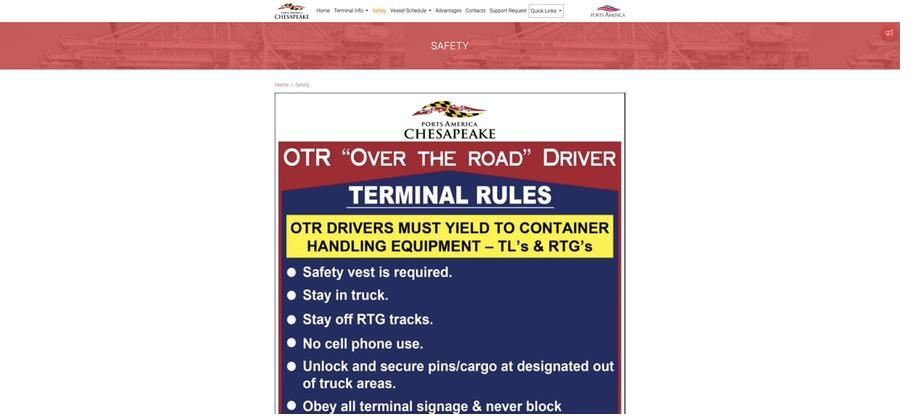 Task type: describe. For each thing, give the bounding box(es) containing it.
quick links link
[[529, 4, 564, 18]]

advantages
[[436, 8, 462, 14]]

safety link
[[370, 4, 388, 17]]

info
[[355, 8, 363, 14]]

support
[[490, 8, 508, 14]]

terminal info
[[334, 8, 365, 14]]

2 vertical spatial safety
[[296, 82, 310, 88]]

advantages link
[[434, 4, 464, 17]]

vessel schedule link
[[388, 4, 434, 17]]

terminal
[[334, 8, 353, 14]]



Task type: vqa. For each thing, say whether or not it's contained in the screenshot.
Advantages link
yes



Task type: locate. For each thing, give the bounding box(es) containing it.
support request link
[[488, 4, 529, 17]]

1 vertical spatial home link
[[275, 81, 289, 89]]

0 horizontal spatial home
[[275, 82, 289, 88]]

safety
[[372, 8, 386, 14], [431, 40, 469, 52], [296, 82, 310, 88]]

1 horizontal spatial safety
[[372, 8, 386, 14]]

request
[[509, 8, 527, 14]]

1 vertical spatial safety
[[431, 40, 469, 52]]

0 vertical spatial safety
[[372, 8, 386, 14]]

0 vertical spatial home link
[[315, 4, 332, 17]]

0 vertical spatial home
[[317, 8, 330, 14]]

vessel schedule
[[390, 8, 428, 14]]

2 horizontal spatial safety
[[431, 40, 469, 52]]

home link
[[315, 4, 332, 17], [275, 81, 289, 89]]

quick links
[[531, 8, 558, 14]]

support request
[[490, 8, 527, 14]]

terminal info link
[[332, 4, 370, 17]]

contacts link
[[464, 4, 488, 17]]

0 horizontal spatial safety
[[296, 82, 310, 88]]

contacts
[[466, 8, 486, 14]]

1 horizontal spatial home link
[[315, 4, 332, 17]]

0 horizontal spatial home link
[[275, 81, 289, 89]]

otr driver terminal rules image
[[275, 93, 626, 414]]

links
[[545, 8, 557, 14]]

quick
[[531, 8, 544, 14]]

1 horizontal spatial home
[[317, 8, 330, 14]]

home
[[317, 8, 330, 14], [275, 82, 289, 88]]

1 vertical spatial home
[[275, 82, 289, 88]]

vessel
[[390, 8, 405, 14]]

schedule
[[406, 8, 426, 14]]



